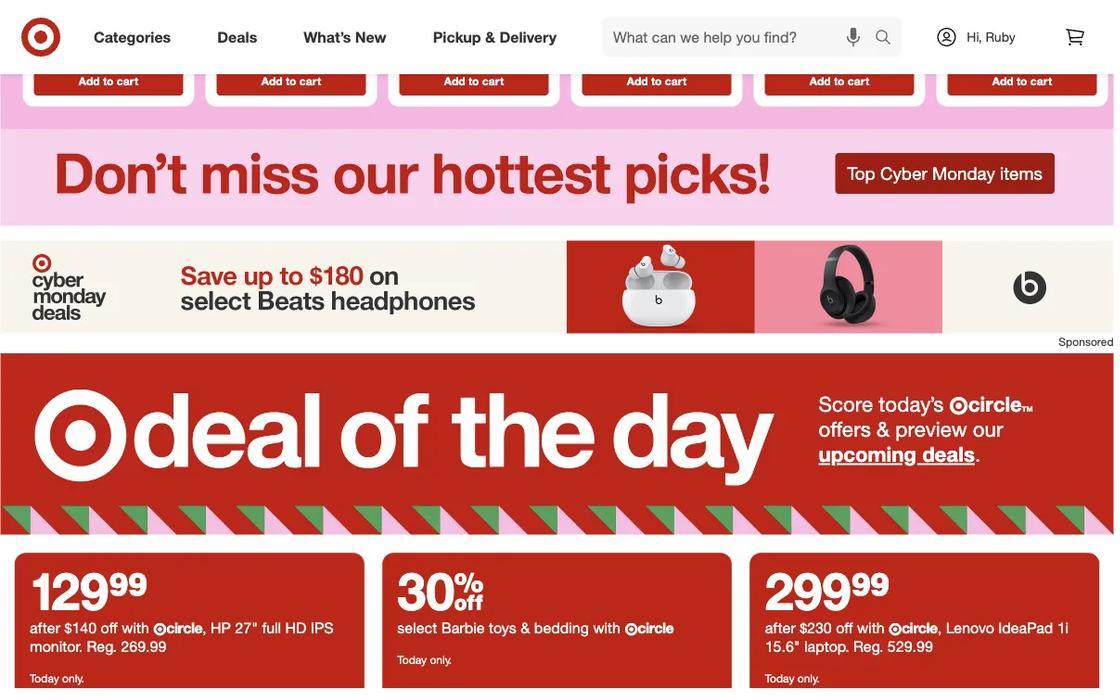 Task type: locate. For each thing, give the bounding box(es) containing it.
5.5
[[287, 22, 305, 38]]

30
[[397, 559, 484, 622]]

299
[[765, 559, 851, 622]]

add to cart button
[[34, 66, 183, 95], [217, 66, 366, 95], [399, 66, 549, 95], [582, 66, 731, 95], [765, 66, 914, 95], [948, 66, 1097, 95]]

add down 'maker'
[[627, 74, 648, 87]]

1 after from the left
[[30, 619, 60, 637]]

, for 129 99
[[202, 619, 206, 637]]

deals
[[217, 28, 257, 46]]

-
[[350, 38, 355, 55], [266, 55, 272, 71], [668, 55, 673, 71]]

2 to from the left
[[286, 74, 296, 87]]

off up laptop.
[[836, 619, 853, 637]]

5 to from the left
[[834, 74, 845, 87]]

add to cart for first add to cart button
[[79, 74, 138, 87]]

1 to from the left
[[103, 74, 114, 87]]

today down select
[[397, 652, 427, 666]]

3 to from the left
[[468, 74, 479, 87]]

don't miss our hottest picks! image
[[0, 129, 1114, 226]]

to for sixth add to cart button
[[1017, 74, 1027, 87]]

today's
[[879, 391, 944, 417]]

full
[[262, 619, 281, 637]]

add to cart button down cup at the top right of page
[[582, 66, 731, 95]]

1 , from the left
[[202, 619, 206, 637]]

1 vertical spatial &
[[877, 416, 890, 442]]

laptop.
[[804, 638, 849, 656]]

bedding
[[534, 619, 589, 637]]

select barbie toys & bedding with
[[397, 619, 625, 637]]

ips
[[311, 619, 334, 637]]

4 add from the left
[[627, 74, 648, 87]]

stand
[[276, 38, 310, 55]]

- left new
[[350, 38, 355, 55]]

keurig
[[586, 22, 623, 38]]

1 off from the left
[[101, 619, 118, 637]]

with right bedding
[[593, 619, 621, 637]]

3 with from the left
[[857, 619, 885, 637]]

2 , from the left
[[938, 619, 942, 637]]

only. down barbie
[[430, 652, 452, 666]]

cart
[[117, 74, 138, 87], [299, 74, 321, 87], [482, 74, 504, 87], [665, 74, 687, 87], [848, 74, 869, 87], [1030, 74, 1052, 87]]

circle inside score today's ◎ circle tm offers & preview our upcoming deals .
[[968, 391, 1022, 417]]

today only. down 15.6"
[[765, 671, 820, 685]]

0 horizontal spatial 99
[[109, 559, 148, 622]]

99 right $230
[[851, 559, 890, 622]]

k- right serve
[[623, 38, 636, 55]]

with up "269.99"
[[122, 619, 149, 637]]

, hp 27" full hd ips monitor. reg. 269.99
[[30, 619, 334, 656]]

, inside , hp 27" full hd ips monitor. reg. 269.99
[[202, 619, 206, 637]]

2 after from the left
[[765, 619, 796, 637]]

2 add from the left
[[261, 74, 283, 87]]

1 add to cart button from the left
[[34, 66, 183, 95]]

add to cart button down playstation 5 console marvel's spider-man 2 bundle 'link'
[[765, 66, 914, 95]]

coffee
[[586, 55, 624, 71]]

1 cart from the left
[[117, 74, 138, 87]]

today down 15.6"
[[765, 671, 795, 685]]

- left black
[[668, 55, 673, 71]]

3 add to cart from the left
[[627, 74, 687, 87]]

after up 15.6"
[[765, 619, 796, 637]]

, inside ', lenovo ideapad 1i 15.6" laptop. reg. 529.99'
[[938, 619, 942, 637]]

1 horizontal spatial after
[[765, 619, 796, 637]]

bowl-
[[220, 38, 254, 55]]

& inside score today's ◎ circle tm offers & preview our upcoming deals .
[[877, 416, 890, 442]]

99 for 299
[[851, 559, 890, 622]]

search
[[866, 30, 911, 48]]

today only.
[[397, 652, 452, 666], [30, 671, 84, 685], [765, 671, 820, 685]]

add to cart for sixth add to cart button
[[992, 74, 1052, 87]]

serve
[[586, 38, 620, 55]]

What can we help you find? suggestions appear below search field
[[602, 17, 879, 58]]

reg. inside , hp 27" full hd ips monitor. reg. 269.99
[[87, 638, 117, 656]]

99 for 129
[[109, 559, 148, 622]]

add to cart down 'maker'
[[627, 74, 687, 87]]

2 cart from the left
[[299, 74, 321, 87]]

to
[[103, 74, 114, 87], [286, 74, 296, 87], [468, 74, 479, 87], [651, 74, 662, 87], [834, 74, 845, 87], [1017, 74, 1027, 87]]

1i
[[1057, 619, 1069, 637]]

6 to from the left
[[1017, 74, 1027, 87]]

0 horizontal spatial with
[[122, 619, 149, 637]]

5 add from the left
[[810, 74, 831, 87]]

4 to from the left
[[651, 74, 662, 87]]

0 horizontal spatial &
[[485, 28, 495, 46]]

add to cart down categories
[[79, 74, 138, 87]]

99
[[109, 559, 148, 622], [851, 559, 890, 622]]

add for 2nd add to cart button from the right
[[810, 74, 831, 87]]

circle
[[968, 391, 1022, 417], [166, 619, 202, 637], [638, 619, 674, 637], [902, 619, 938, 637]]

0 horizontal spatial today only.
[[30, 671, 84, 685]]

cart for third add to cart button from the left
[[482, 74, 504, 87]]

0 horizontal spatial after
[[30, 619, 60, 637]]

cart inside kitchenaid 5.5 quart bowl-lift stand mixer - ksm55 - ice add to cart
[[299, 74, 321, 87]]

1 horizontal spatial &
[[521, 619, 530, 637]]

with
[[122, 619, 149, 637], [593, 619, 621, 637], [857, 619, 885, 637]]

search button
[[866, 17, 911, 61]]

add to cart down playstation 5 console marvel's spider-man 2 bundle 'link'
[[810, 74, 869, 87]]

keurig k-mini single- serve k-cup pod coffee maker - black
[[586, 22, 709, 71]]

with right $230
[[857, 619, 885, 637]]

items
[[1000, 163, 1043, 184]]

add
[[79, 74, 100, 87], [261, 74, 283, 87], [444, 74, 465, 87], [627, 74, 648, 87], [810, 74, 831, 87], [992, 74, 1014, 87]]

cart for 3rd add to cart button from the right
[[665, 74, 687, 87]]

preview
[[895, 416, 967, 442]]

today only. down monitor.
[[30, 671, 84, 685]]

today
[[397, 652, 427, 666], [30, 671, 59, 685], [765, 671, 795, 685]]

, left hp
[[202, 619, 206, 637]]

0 horizontal spatial ,
[[202, 619, 206, 637]]

129 99
[[30, 559, 148, 622]]

1 horizontal spatial 99
[[851, 559, 890, 622]]

$230
[[800, 619, 832, 637]]

add down playstation 5 console marvel's spider-man 2 bundle 'link'
[[810, 74, 831, 87]]

advertisement region
[[0, 241, 1114, 334]]

- left ice
[[266, 55, 272, 71]]

off right $140
[[101, 619, 118, 637]]

5 cart from the left
[[848, 74, 869, 87]]

& right toys
[[521, 619, 530, 637]]

1 horizontal spatial off
[[836, 619, 853, 637]]

pickup & delivery link
[[417, 17, 580, 58]]

score today's ◎ circle tm offers & preview our upcoming deals .
[[819, 391, 1033, 467]]

circle for after $230 off with
[[902, 619, 938, 637]]

2 add to cart from the left
[[444, 74, 504, 87]]

today only. down select
[[397, 652, 452, 666]]

hi,
[[967, 29, 982, 45]]

add to cart button down ruby
[[948, 66, 1097, 95]]

bundle
[[769, 27, 810, 43]]

27"
[[235, 619, 258, 637]]

only.
[[430, 652, 452, 666], [62, 671, 84, 685], [798, 671, 820, 685]]

add to cart button down pickup
[[399, 66, 549, 95]]

2 horizontal spatial today only.
[[765, 671, 820, 685]]

to for first add to cart button
[[103, 74, 114, 87]]

k-
[[627, 22, 639, 38], [623, 38, 636, 55]]

add inside kitchenaid 5.5 quart bowl-lift stand mixer - ksm55 - ice add to cart
[[261, 74, 283, 87]]

2 horizontal spatial -
[[668, 55, 673, 71]]

hd
[[285, 619, 306, 637]]

1 horizontal spatial only.
[[430, 652, 452, 666]]

1 horizontal spatial with
[[593, 619, 621, 637]]

reg. right laptop.
[[854, 638, 884, 656]]

1 add from the left
[[79, 74, 100, 87]]

0 horizontal spatial today
[[30, 671, 59, 685]]

reg. down after $140 off with
[[87, 638, 117, 656]]

cart for 2nd add to cart button from the right
[[848, 74, 869, 87]]

kitchenaid
[[220, 22, 284, 38]]

& right pickup
[[485, 28, 495, 46]]

3 add from the left
[[444, 74, 465, 87]]

select
[[397, 619, 437, 637]]

0 vertical spatial &
[[485, 28, 495, 46]]

2 horizontal spatial with
[[857, 619, 885, 637]]

& right offers
[[877, 416, 890, 442]]

99 up "269.99"
[[109, 559, 148, 622]]

2 vertical spatial &
[[521, 619, 530, 637]]

pickup
[[433, 28, 481, 46]]

4 cart from the left
[[665, 74, 687, 87]]

6 cart from the left
[[1030, 74, 1052, 87]]

0 horizontal spatial only.
[[62, 671, 84, 685]]

playstation 5 console marvel's spider-man 2 bundle link
[[761, 0, 918, 62]]

4 add to cart from the left
[[810, 74, 869, 87]]

hp
[[211, 619, 231, 637]]

2 99 from the left
[[851, 559, 890, 622]]

reg. inside ', lenovo ideapad 1i 15.6" laptop. reg. 529.99'
[[854, 638, 884, 656]]

circle for select barbie toys & bedding with
[[638, 619, 674, 637]]

2 horizontal spatial &
[[877, 416, 890, 442]]

1 with from the left
[[122, 619, 149, 637]]

add down categories
[[79, 74, 100, 87]]

2 horizontal spatial only.
[[798, 671, 820, 685]]

1 horizontal spatial ,
[[938, 619, 942, 637]]

ice
[[275, 55, 293, 71]]

add to cart down pickup
[[444, 74, 504, 87]]

add to cart
[[79, 74, 138, 87], [444, 74, 504, 87], [627, 74, 687, 87], [810, 74, 869, 87], [992, 74, 1052, 87]]

&
[[485, 28, 495, 46], [877, 416, 890, 442], [521, 619, 530, 637]]

1 reg. from the left
[[87, 638, 117, 656]]

ksm55
[[220, 55, 263, 71]]

, left lenovo
[[938, 619, 942, 637]]

barbie
[[441, 619, 485, 637]]

marvel's
[[769, 10, 818, 27]]

add to cart down ruby
[[992, 74, 1052, 87]]

add down ice
[[261, 74, 283, 87]]

today down monitor.
[[30, 671, 59, 685]]

add to cart button down categories
[[34, 66, 183, 95]]

add to cart button down stand
[[217, 66, 366, 95]]

pickup & delivery
[[433, 28, 557, 46]]

6 add from the left
[[992, 74, 1014, 87]]

0 horizontal spatial off
[[101, 619, 118, 637]]

after up monitor.
[[30, 619, 60, 637]]

2 reg. from the left
[[854, 638, 884, 656]]

,
[[202, 619, 206, 637], [938, 619, 942, 637]]

1 horizontal spatial reg.
[[854, 638, 884, 656]]

1 99 from the left
[[109, 559, 148, 622]]

today for 129 99
[[30, 671, 59, 685]]

to for third add to cart button from the left
[[468, 74, 479, 87]]

2 horizontal spatial today
[[765, 671, 795, 685]]

add down pickup
[[444, 74, 465, 87]]

circle for after $140 off with
[[166, 619, 202, 637]]

only. down monitor.
[[62, 671, 84, 685]]

1 add to cart from the left
[[79, 74, 138, 87]]

0 horizontal spatial reg.
[[87, 638, 117, 656]]

2 off from the left
[[836, 619, 853, 637]]

after
[[30, 619, 60, 637], [765, 619, 796, 637]]

add down ruby
[[992, 74, 1014, 87]]

3 cart from the left
[[482, 74, 504, 87]]

only. down laptop.
[[798, 671, 820, 685]]

5 add to cart from the left
[[992, 74, 1052, 87]]



Task type: vqa. For each thing, say whether or not it's contained in the screenshot.
'stars'
no



Task type: describe. For each thing, give the bounding box(es) containing it.
after $140 off with
[[30, 619, 153, 637]]

top cyber monday items link
[[0, 129, 1114, 226]]

2 add to cart button from the left
[[217, 66, 366, 95]]

categories
[[94, 28, 171, 46]]

after for 299
[[765, 619, 796, 637]]

cyber
[[880, 163, 928, 184]]

what's
[[304, 28, 351, 46]]

our
[[973, 416, 1003, 442]]

3 add to cart button from the left
[[399, 66, 549, 95]]

upcoming
[[819, 441, 917, 467]]

kitchenaid 5.5 quart bowl-lift stand mixer - ksm55 - ice link
[[213, 0, 370, 71]]

529.99
[[888, 638, 933, 656]]

off for 129
[[101, 619, 118, 637]]

◎
[[950, 396, 968, 416]]

2 with from the left
[[593, 619, 621, 637]]

offers
[[819, 416, 871, 442]]

target deal of the day image
[[0, 353, 1114, 535]]

top
[[847, 163, 875, 184]]

1 horizontal spatial today only.
[[397, 652, 452, 666]]

playstation
[[769, 0, 834, 10]]

single-
[[667, 22, 708, 38]]

top cyber monday items button
[[835, 153, 1055, 194]]

0 horizontal spatial -
[[266, 55, 272, 71]]

monday
[[932, 163, 995, 184]]

what's new
[[304, 28, 387, 46]]

2
[[893, 10, 901, 27]]

5 add to cart button from the left
[[765, 66, 914, 95]]

with for 299 99
[[857, 619, 885, 637]]

delivery
[[499, 28, 557, 46]]

299 99
[[765, 559, 890, 622]]

after $230 off with
[[765, 619, 889, 637]]

lift
[[254, 38, 273, 55]]

add for third add to cart button from the left
[[444, 74, 465, 87]]

man
[[864, 10, 890, 27]]

cart for first add to cart button
[[117, 74, 138, 87]]

after for 129
[[30, 619, 60, 637]]

$140
[[64, 619, 97, 637]]

keurig k-mini single- serve k-cup pod coffee maker - black link
[[578, 0, 735, 71]]

- inside keurig k-mini single- serve k-cup pod coffee maker - black
[[668, 55, 673, 71]]

, lenovo ideapad 1i 15.6" laptop. reg. 529.99
[[765, 619, 1069, 656]]

kitchenaid 5.5 quart bowl-lift stand mixer - ksm55 - ice add to cart
[[220, 22, 355, 87]]

deals link
[[202, 17, 280, 58]]

to inside kitchenaid 5.5 quart bowl-lift stand mixer - ksm55 - ice add to cart
[[286, 74, 296, 87]]

tm
[[1022, 405, 1033, 414]]

to for 3rd add to cart button from the right
[[651, 74, 662, 87]]

today only. for 129 99
[[30, 671, 84, 685]]

1 horizontal spatial -
[[350, 38, 355, 55]]

15.6"
[[765, 638, 800, 656]]

add for sixth add to cart button
[[992, 74, 1014, 87]]

5
[[838, 0, 845, 10]]

carousel region
[[0, 0, 1114, 129]]

today only. for 299 99
[[765, 671, 820, 685]]

quart
[[309, 22, 342, 38]]

, for 299 99
[[938, 619, 942, 637]]

pod
[[664, 38, 687, 55]]

what's new link
[[288, 17, 410, 58]]

only. for 299 99
[[798, 671, 820, 685]]

toys
[[489, 619, 517, 637]]

deals
[[922, 441, 975, 467]]

6 add to cart button from the left
[[948, 66, 1097, 95]]

mini
[[639, 22, 663, 38]]

cart for sixth add to cart button
[[1030, 74, 1052, 87]]

add to cart for 3rd add to cart button from the right
[[627, 74, 687, 87]]

maker
[[628, 55, 664, 71]]

monitor.
[[30, 638, 83, 656]]

add to cart for 2nd add to cart button from the right
[[810, 74, 869, 87]]

ruby
[[986, 29, 1016, 45]]

spider-
[[821, 10, 864, 27]]

score
[[819, 391, 873, 417]]

black
[[676, 55, 709, 71]]

hi, ruby
[[967, 29, 1016, 45]]

with for 129 99
[[122, 619, 149, 637]]

mixer
[[314, 38, 346, 55]]

1 horizontal spatial today
[[397, 652, 427, 666]]

lenovo
[[946, 619, 994, 637]]

add for 3rd add to cart button from the right
[[627, 74, 648, 87]]

console
[[848, 0, 896, 10]]

top cyber monday items
[[847, 163, 1043, 184]]

cup
[[636, 38, 660, 55]]

today for 299 99
[[765, 671, 795, 685]]

categories link
[[78, 17, 194, 58]]

new
[[355, 28, 387, 46]]

ideapad
[[998, 619, 1053, 637]]

add to cart for third add to cart button from the left
[[444, 74, 504, 87]]

to for 2nd add to cart button from the right
[[834, 74, 845, 87]]

add for first add to cart button
[[79, 74, 100, 87]]

playstation 5 console marvel's spider-man 2 bundle
[[769, 0, 901, 43]]

269.99
[[121, 638, 166, 656]]

129
[[30, 559, 109, 622]]

off for 299
[[836, 619, 853, 637]]

only. for 129 99
[[62, 671, 84, 685]]

k- right keurig
[[627, 22, 639, 38]]

.
[[975, 441, 981, 467]]

sponsored
[[1059, 335, 1114, 349]]

4 add to cart button from the left
[[582, 66, 731, 95]]



